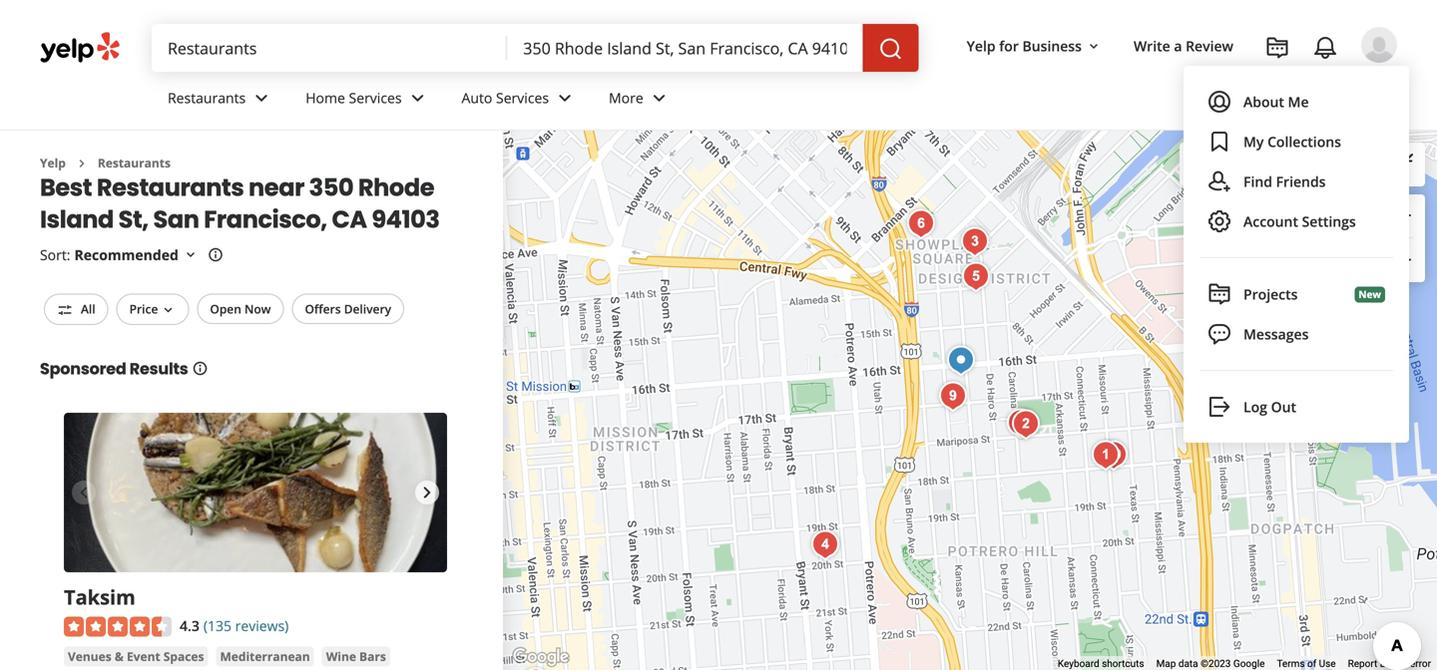 Task type: describe. For each thing, give the bounding box(es) containing it.
report
[[1348, 658, 1378, 670]]

sponsored
[[40, 358, 126, 380]]

sponsored results
[[40, 358, 188, 380]]

log out button
[[1200, 387, 1394, 427]]

restaurants inside best restaurants near 350 rhode island st, san francisco, ca 94103
[[97, 171, 244, 205]]

mediterranean
[[220, 649, 310, 665]]

more link
[[593, 72, 688, 130]]

search as map moves
[[1220, 155, 1362, 174]]

me
[[1288, 92, 1309, 111]]

map
[[1157, 658, 1176, 670]]

recommended button
[[74, 245, 199, 264]]

keyboard shortcuts
[[1058, 658, 1145, 670]]

©2023
[[1201, 658, 1231, 670]]

bars
[[359, 649, 386, 665]]

for
[[1000, 36, 1019, 55]]

use
[[1319, 658, 1336, 670]]

messages link
[[1196, 314, 1398, 354]]

4.3 link
[[180, 615, 200, 636]]

slideshow element
[[64, 413, 447, 573]]

recommended
[[74, 245, 179, 264]]

ca
[[332, 203, 367, 237]]

projects
[[1244, 285, 1298, 304]]

venues & event spaces link
[[64, 647, 208, 667]]

keyboard
[[1058, 658, 1100, 670]]

16 chevron down v2 image for price
[[160, 302, 176, 318]]

24 project v2 image
[[1208, 283, 1232, 306]]

user actions element
[[951, 25, 1426, 148]]

16 chevron down v2 image for recommended
[[183, 247, 199, 263]]

24 chevron down v2 image for home services
[[406, 86, 430, 110]]

about me link
[[1196, 82, 1398, 122]]

out
[[1271, 398, 1297, 417]]

taksim
[[64, 584, 136, 611]]

map region
[[294, 0, 1438, 671]]

auto services
[[462, 88, 549, 107]]

rhode
[[358, 171, 434, 205]]

error
[[1411, 658, 1432, 670]]

louie's original image
[[1006, 405, 1046, 445]]

projects image
[[1266, 36, 1290, 60]]

collapse map image
[[1392, 152, 1416, 176]]

zoom out image
[[1392, 248, 1416, 272]]

collections
[[1268, 132, 1342, 151]]

google
[[1234, 658, 1265, 670]]

24 message v2 image
[[1208, 322, 1232, 346]]

auto services link
[[446, 72, 593, 130]]

venues & event spaces button
[[64, 647, 208, 667]]

st,
[[118, 203, 149, 237]]

account
[[1244, 212, 1299, 231]]

a for write
[[1174, 36, 1182, 55]]

map for moves
[[1286, 155, 1315, 174]]

4.3 star rating image
[[64, 617, 172, 637]]

near
[[249, 171, 304, 205]]

auto
[[462, 88, 493, 107]]

wine bars button
[[322, 647, 390, 667]]

24 chevron down v2 image for more
[[648, 86, 672, 110]]

data
[[1179, 658, 1199, 670]]

(135 reviews)
[[203, 617, 289, 636]]

16 chevron down v2 image
[[1086, 39, 1102, 55]]

francisco,
[[204, 203, 327, 237]]

home services link
[[290, 72, 446, 130]]

delivery
[[344, 301, 391, 317]]

island
[[40, 203, 114, 237]]

Find text field
[[168, 37, 491, 59]]

a for report
[[1380, 658, 1386, 670]]

zoom in image
[[1392, 204, 1416, 228]]

all button
[[44, 294, 108, 325]]

previous image
[[72, 481, 96, 505]]

best
[[40, 171, 92, 205]]

search image
[[879, 37, 903, 61]]

venues
[[68, 649, 112, 665]]

log
[[1244, 398, 1268, 417]]

yelp for yelp link
[[40, 155, 66, 171]]

review
[[1186, 36, 1234, 55]]

Near text field
[[523, 37, 847, 59]]

terms of use link
[[1277, 658, 1336, 670]]

event
[[127, 649, 160, 665]]

report a map error
[[1348, 658, 1432, 670]]

(135 reviews) link
[[203, 615, 289, 636]]

la connessa image
[[1001, 404, 1041, 444]]

find
[[1244, 172, 1273, 191]]

my collections
[[1244, 132, 1342, 151]]

16 chevron right v2 image
[[74, 156, 90, 172]]

write a review
[[1134, 36, 1234, 55]]

parker potrero image
[[1094, 436, 1134, 476]]

moves
[[1319, 155, 1362, 174]]



Task type: vqa. For each thing, say whether or not it's contained in the screenshot.
the leftmost 16 chevron down v2 icon
yes



Task type: locate. For each thing, give the bounding box(es) containing it.
map
[[1286, 155, 1315, 174], [1388, 658, 1408, 670]]

home services
[[306, 88, 402, 107]]

1 horizontal spatial 16 chevron down v2 image
[[183, 247, 199, 263]]

24 chevron down v2 image for auto services
[[553, 86, 577, 110]]

4.3
[[180, 617, 200, 636]]

1 vertical spatial 16 info v2 image
[[192, 361, 208, 377]]

reviews)
[[235, 617, 289, 636]]

0 vertical spatial map
[[1286, 155, 1315, 174]]

shortcuts
[[1102, 658, 1145, 670]]

1 services from the left
[[349, 88, 402, 107]]

0 vertical spatial a
[[1174, 36, 1182, 55]]

1 none field from the left
[[168, 37, 491, 59]]

keyboard shortcuts button
[[1058, 657, 1145, 671]]

24 chevron down v2 image
[[406, 86, 430, 110], [553, 86, 577, 110], [648, 86, 672, 110]]

24 add friend v2 image
[[1208, 170, 1232, 194]]

services for auto services
[[496, 88, 549, 107]]

map data ©2023 google
[[1157, 658, 1265, 670]]

write
[[1134, 36, 1171, 55]]

none field find
[[168, 37, 491, 59]]

none field near
[[523, 37, 847, 59]]

2 24 chevron down v2 image from the left
[[553, 86, 577, 110]]

24 collections v2 image
[[1208, 130, 1232, 154]]

24 settings v2 image
[[1208, 210, 1232, 234]]

yelp
[[967, 36, 996, 55], [40, 155, 66, 171]]

2 services from the left
[[496, 88, 549, 107]]

price
[[129, 301, 158, 317]]

bottega image
[[516, 663, 556, 671]]

my collections link
[[1200, 122, 1394, 162]]

0 horizontal spatial none field
[[168, 37, 491, 59]]

a right report
[[1380, 658, 1386, 670]]

wine
[[326, 649, 356, 665]]

3 24 chevron down v2 image from the left
[[648, 86, 672, 110]]

mediterranean link
[[216, 647, 314, 667]]

hardwood bar & smokery image
[[901, 204, 941, 244]]

16 filter v2 image
[[57, 302, 73, 318]]

1 vertical spatial restaurants link
[[98, 155, 171, 171]]

rosemary & pine image
[[956, 257, 996, 297]]

account settings
[[1244, 212, 1356, 231]]

sort:
[[40, 245, 70, 264]]

group
[[1382, 195, 1426, 283]]

messages
[[1244, 325, 1309, 344]]

0 horizontal spatial services
[[349, 88, 402, 107]]

0 horizontal spatial a
[[1174, 36, 1182, 55]]

spaces
[[164, 649, 204, 665]]

16 chevron down v2 image right price
[[160, 302, 176, 318]]

1 horizontal spatial services
[[496, 88, 549, 107]]

offers delivery button
[[292, 294, 404, 324]]

yelp for business button
[[959, 28, 1110, 64]]

24 profile v2 image
[[1208, 90, 1232, 114]]

business
[[1023, 36, 1082, 55]]

1 horizontal spatial none field
[[523, 37, 847, 59]]

venues & event spaces
[[68, 649, 204, 665]]

yelp for business
[[967, 36, 1082, 55]]

wine bars
[[326, 649, 386, 665]]

restaurants
[[168, 88, 246, 107], [98, 155, 171, 171], [97, 171, 244, 205]]

terms of use
[[1277, 658, 1336, 670]]

none field up more link
[[523, 37, 847, 59]]

yelp for yelp for business
[[967, 36, 996, 55]]

24 chevron down v2 image right more
[[648, 86, 672, 110]]

restaurants link
[[152, 72, 290, 130], [98, 155, 171, 171]]

16 chevron down v2 image down san
[[183, 247, 199, 263]]

open now button
[[197, 294, 284, 324]]

a
[[1174, 36, 1182, 55], [1380, 658, 1386, 670]]

16 chevron down v2 image
[[183, 247, 199, 263], [160, 302, 176, 318]]

0 vertical spatial yelp
[[967, 36, 996, 55]]

24 chevron down v2 image inside more link
[[648, 86, 672, 110]]

best restaurants near 350 rhode island st, san francisco, ca 94103
[[40, 171, 440, 237]]

none field up home
[[168, 37, 491, 59]]

0 vertical spatial 16 info v2 image
[[208, 247, 223, 263]]

services right auto
[[496, 88, 549, 107]]

1 vertical spatial yelp
[[40, 155, 66, 171]]

find friends
[[1244, 172, 1326, 191]]

1 horizontal spatial map
[[1388, 658, 1408, 670]]

24 chevron down v2 image inside auto services link
[[553, 86, 577, 110]]

restaurants up recommended popup button
[[97, 171, 244, 205]]

1 horizontal spatial a
[[1380, 658, 1386, 670]]

yelp inside button
[[967, 36, 996, 55]]

None field
[[168, 37, 491, 59], [523, 37, 847, 59]]

business categories element
[[152, 72, 1398, 130]]

a right the write
[[1174, 36, 1182, 55]]

None search field
[[152, 24, 923, 72]]

24 chevron down v2 image inside home services link
[[406, 86, 430, 110]]

account settings link
[[1200, 202, 1394, 242]]

filters group
[[40, 294, 408, 325]]

16 info v2 image up open
[[208, 247, 223, 263]]

1 horizontal spatial yelp
[[967, 36, 996, 55]]

write a review link
[[1126, 28, 1242, 64]]

24 chevron down v2 image left auto
[[406, 86, 430, 110]]

0 vertical spatial restaurants link
[[152, 72, 290, 130]]

2 horizontal spatial 24 chevron down v2 image
[[648, 86, 672, 110]]

next image
[[415, 481, 439, 505]]

(135
[[203, 617, 232, 636]]

results
[[130, 358, 188, 380]]

1 vertical spatial 16 chevron down v2 image
[[160, 302, 176, 318]]

0 horizontal spatial 24 chevron down v2 image
[[406, 86, 430, 110]]

16 info v2 image
[[208, 247, 223, 263], [192, 361, 208, 377]]

restaurants right 16 chevron right v2 icon
[[98, 155, 171, 171]]

2 none field from the left
[[523, 37, 847, 59]]

94103
[[372, 203, 440, 237]]

price button
[[116, 294, 189, 325]]

report a map error link
[[1348, 658, 1432, 670]]

taksim link
[[64, 584, 136, 611]]

all
[[81, 301, 95, 317]]

bob b. image
[[1362, 27, 1398, 63]]

&
[[115, 649, 124, 665]]

chez maman east image
[[1086, 436, 1126, 476]]

24 log out v2 image
[[1208, 395, 1232, 419]]

1 vertical spatial map
[[1388, 658, 1408, 670]]

24 chevron down v2 image right auto services
[[553, 86, 577, 110]]

next level burger image
[[933, 377, 973, 417]]

yelp link
[[40, 155, 66, 171]]

services
[[349, 88, 402, 107], [496, 88, 549, 107]]

google image
[[508, 645, 574, 671]]

of
[[1308, 658, 1317, 670]]

map for error
[[1388, 658, 1408, 670]]

0 horizontal spatial map
[[1286, 155, 1315, 174]]

services for home services
[[349, 88, 402, 107]]

terms
[[1277, 658, 1305, 670]]

16 chevron down v2 image inside recommended popup button
[[183, 247, 199, 263]]

lost resort image
[[806, 526, 846, 566]]

about me
[[1244, 92, 1309, 111]]

24 chevron down v2 image
[[250, 86, 274, 110]]

offers delivery
[[305, 301, 391, 317]]

notifications image
[[1314, 36, 1338, 60]]

new
[[1359, 288, 1382, 302]]

home
[[306, 88, 345, 107]]

my
[[1244, 132, 1264, 151]]

1 vertical spatial a
[[1380, 658, 1386, 670]]

0 horizontal spatial 16 chevron down v2 image
[[160, 302, 176, 318]]

1 horizontal spatial 24 chevron down v2 image
[[553, 86, 577, 110]]

yelp left 16 chevron right v2 icon
[[40, 155, 66, 171]]

dumpling time image
[[955, 222, 995, 262]]

16 info v2 image right results
[[192, 361, 208, 377]]

350
[[309, 171, 354, 205]]

search
[[1220, 155, 1264, 174]]

services right home
[[349, 88, 402, 107]]

yelp left for
[[967, 36, 996, 55]]

0 horizontal spatial yelp
[[40, 155, 66, 171]]

open
[[210, 301, 241, 317]]

now
[[245, 301, 271, 317]]

wine bars link
[[322, 647, 390, 667]]

as
[[1268, 155, 1282, 174]]

friends
[[1276, 172, 1326, 191]]

restaurants left 24 chevron down v2 image on the left
[[168, 88, 246, 107]]

mediterranean button
[[216, 647, 314, 667]]

offers
[[305, 301, 341, 317]]

about
[[1244, 92, 1285, 111]]

open now
[[210, 301, 271, 317]]

0 vertical spatial 16 chevron down v2 image
[[183, 247, 199, 263]]

16 chevron down v2 image inside price dropdown button
[[160, 302, 176, 318]]

settings
[[1302, 212, 1356, 231]]

restaurants inside business categories element
[[168, 88, 246, 107]]

log out
[[1244, 398, 1297, 417]]

1 24 chevron down v2 image from the left
[[406, 86, 430, 110]]

find friends link
[[1200, 162, 1394, 202]]



